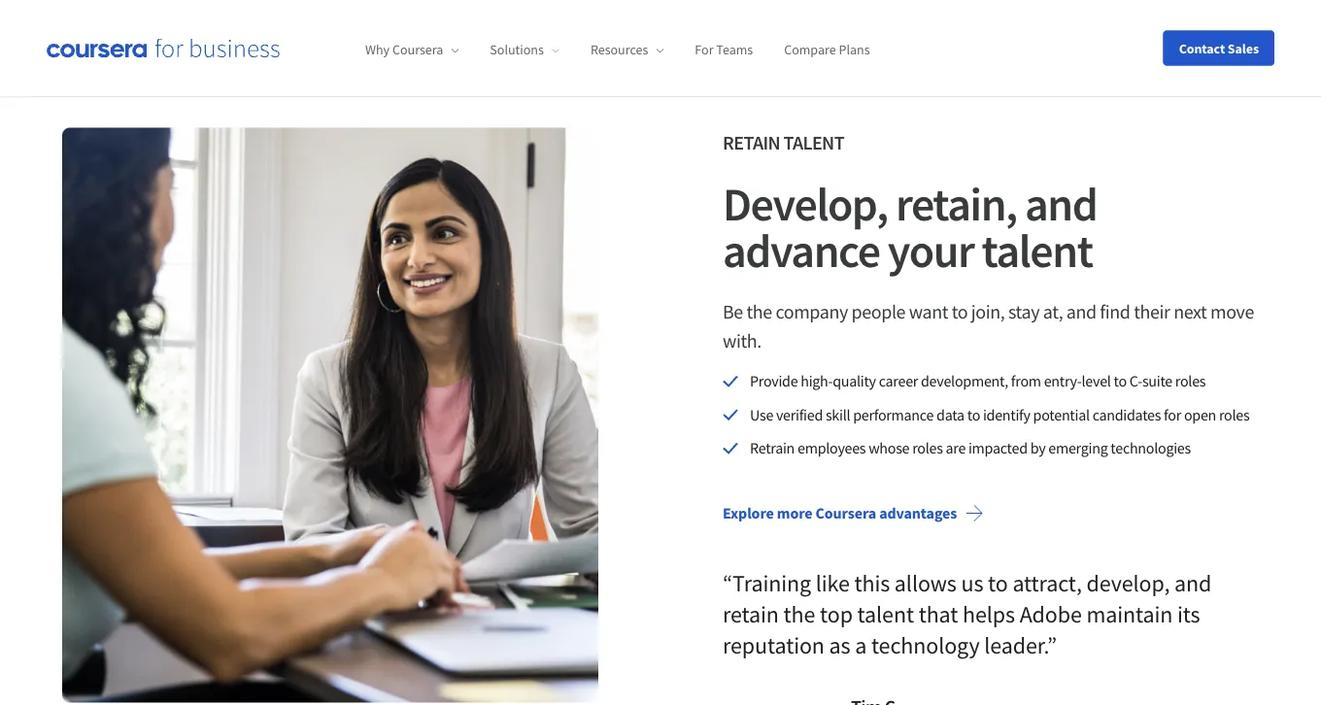 Task type: describe. For each thing, give the bounding box(es) containing it.
retrain employees whose roles are impacted by emerging technologies
[[750, 439, 1191, 458]]

use verified skill performance data to identify potential candidates for open roles
[[750, 406, 1250, 425]]

career
[[879, 372, 918, 392]]

develop,
[[723, 175, 888, 233]]

for
[[695, 41, 714, 59]]

quality
[[833, 372, 876, 392]]

us
[[961, 570, 984, 599]]

explore
[[723, 504, 774, 524]]

candidates
[[1093, 406, 1161, 425]]

contact sales button
[[1164, 31, 1275, 66]]

use
[[750, 406, 774, 425]]

plans
[[839, 41, 870, 59]]

and inside develop, retain, and advance your talent
[[1025, 175, 1097, 233]]

and inside the be the company people want to join, stay at, and find their next move with.
[[1067, 300, 1097, 324]]

emerging
[[1049, 439, 1108, 458]]

to for identify
[[968, 406, 980, 425]]

resources
[[591, 41, 648, 59]]

be
[[723, 300, 743, 324]]

stay
[[1009, 300, 1040, 324]]

that
[[919, 601, 958, 630]]

more
[[777, 504, 813, 524]]

its
[[1178, 601, 1201, 630]]

technology
[[872, 632, 980, 661]]

this
[[855, 570, 890, 599]]

your
[[888, 222, 974, 280]]

whose
[[869, 439, 910, 458]]

compare plans link
[[784, 41, 870, 59]]

coursera for business image
[[47, 38, 280, 58]]

compare plans
[[784, 41, 870, 59]]

impacted
[[969, 439, 1028, 458]]

retrain
[[750, 439, 795, 458]]

company
[[776, 300, 848, 324]]

explore more coursera advantages link
[[707, 491, 1000, 538]]

employees
[[798, 439, 866, 458]]

data
[[937, 406, 965, 425]]

why coursera link
[[365, 41, 459, 59]]

development,
[[921, 372, 1009, 392]]

and inside training like this allows us to attract, develop, and retain the top talent that helps adobe maintain its reputation as a technology leader.
[[1175, 570, 1212, 599]]

roles for provide high-quality career development, from entry-level to c-suite roles
[[1176, 372, 1206, 392]]

for
[[1164, 406, 1182, 425]]

c-
[[1130, 372, 1143, 392]]

the inside training like this allows us to attract, develop, and retain the top talent that helps adobe maintain its reputation as a technology leader.
[[784, 601, 816, 630]]

develop,
[[1087, 570, 1170, 599]]

provide
[[750, 372, 798, 392]]

contact sales
[[1179, 39, 1259, 57]]

0 horizontal spatial roles
[[913, 439, 943, 458]]

identify
[[983, 406, 1031, 425]]

develop, retain, and advance your talent
[[723, 175, 1097, 280]]

training
[[733, 570, 811, 599]]

0 horizontal spatial coursera
[[393, 41, 443, 59]]

coursera hiring solutions image
[[62, 128, 599, 703]]

next
[[1174, 300, 1207, 324]]

allows
[[895, 570, 957, 599]]

suite
[[1143, 372, 1173, 392]]

as
[[829, 632, 851, 661]]

at,
[[1043, 300, 1063, 324]]

maintain
[[1087, 601, 1173, 630]]

1 horizontal spatial coursera
[[816, 504, 876, 524]]



Task type: vqa. For each thing, say whether or not it's contained in the screenshot.
profile photo
no



Task type: locate. For each thing, give the bounding box(es) containing it.
verified
[[776, 406, 823, 425]]

level
[[1082, 372, 1111, 392]]

high-
[[801, 372, 833, 392]]

coursera
[[393, 41, 443, 59], [816, 504, 876, 524]]

to for attract,
[[988, 570, 1008, 599]]

people
[[852, 300, 906, 324]]

solutions
[[490, 41, 544, 59]]

to left join,
[[952, 300, 968, 324]]

want
[[909, 300, 948, 324]]

0 vertical spatial and
[[1025, 175, 1097, 233]]

and
[[1025, 175, 1097, 233], [1067, 300, 1097, 324], [1175, 570, 1212, 599]]

to for join,
[[952, 300, 968, 324]]

1 vertical spatial and
[[1067, 300, 1097, 324]]

roles for use verified skill performance data to identify potential candidates for open roles
[[1219, 406, 1250, 425]]

attract,
[[1013, 570, 1082, 599]]

like
[[816, 570, 850, 599]]

the inside the be the company people want to join, stay at, and find their next move with.
[[747, 300, 772, 324]]

why
[[365, 41, 390, 59]]

2 horizontal spatial roles
[[1219, 406, 1250, 425]]

teams
[[716, 41, 753, 59]]

compare
[[784, 41, 836, 59]]

entry-
[[1044, 372, 1082, 392]]

talent inside training like this allows us to attract, develop, and retain the top talent that helps adobe maintain its reputation as a technology leader.
[[858, 601, 914, 630]]

talent down this
[[858, 601, 914, 630]]

0 vertical spatial roles
[[1176, 372, 1206, 392]]

0 vertical spatial talent
[[982, 222, 1093, 280]]

advance
[[723, 222, 880, 280]]

performance
[[853, 406, 934, 425]]

find
[[1100, 300, 1131, 324]]

2 vertical spatial roles
[[913, 439, 943, 458]]

roles left are
[[913, 439, 943, 458]]

explore more coursera advantages
[[723, 504, 957, 524]]

provide high-quality career development, from entry-level to c-suite roles
[[750, 372, 1206, 392]]

adobe
[[1020, 601, 1082, 630]]

contact
[[1179, 39, 1225, 57]]

2 vertical spatial and
[[1175, 570, 1212, 599]]

helps
[[963, 601, 1015, 630]]

talent
[[982, 222, 1093, 280], [858, 601, 914, 630]]

the
[[747, 300, 772, 324], [784, 601, 816, 630]]

potential
[[1034, 406, 1090, 425]]

reputation
[[723, 632, 825, 661]]

talent up stay
[[982, 222, 1093, 280]]

retain
[[723, 601, 779, 630]]

be the company people want to join, stay at, and find their next move with.
[[723, 300, 1254, 353]]

talent inside develop, retain, and advance your talent
[[982, 222, 1093, 280]]

1 vertical spatial talent
[[858, 601, 914, 630]]

coursera right more
[[816, 504, 876, 524]]

solutions link
[[490, 41, 560, 59]]

retain,
[[896, 175, 1017, 233]]

the left top at the right bottom of page
[[784, 601, 816, 630]]

advantages
[[880, 504, 957, 524]]

0 horizontal spatial talent
[[858, 601, 914, 630]]

retain
[[723, 131, 780, 155]]

join,
[[971, 300, 1005, 324]]

the right be
[[747, 300, 772, 324]]

coursera right why
[[393, 41, 443, 59]]

open
[[1184, 406, 1217, 425]]

1 horizontal spatial the
[[784, 601, 816, 630]]

to inside the be the company people want to join, stay at, and find their next move with.
[[952, 300, 968, 324]]

0 vertical spatial the
[[747, 300, 772, 324]]

0 horizontal spatial the
[[747, 300, 772, 324]]

1 vertical spatial coursera
[[816, 504, 876, 524]]

top
[[820, 601, 853, 630]]

roles right open
[[1219, 406, 1250, 425]]

retain talent
[[723, 131, 844, 155]]

move
[[1211, 300, 1254, 324]]

0 vertical spatial coursera
[[393, 41, 443, 59]]

for teams
[[695, 41, 753, 59]]

technologies
[[1111, 439, 1191, 458]]

1 vertical spatial the
[[784, 601, 816, 630]]

leader.
[[985, 632, 1047, 661]]

from
[[1011, 372, 1041, 392]]

talent
[[784, 131, 844, 155]]

training like this allows us to attract, develop, and retain the top talent that helps adobe maintain its reputation as a technology leader.
[[723, 570, 1212, 661]]

for teams link
[[695, 41, 753, 59]]

sales
[[1228, 39, 1259, 57]]

1 horizontal spatial roles
[[1176, 372, 1206, 392]]

to left c-
[[1114, 372, 1127, 392]]

skill
[[826, 406, 850, 425]]

a
[[855, 632, 867, 661]]

1 horizontal spatial talent
[[982, 222, 1093, 280]]

with.
[[723, 329, 762, 353]]

to right us
[[988, 570, 1008, 599]]

roles
[[1176, 372, 1206, 392], [1219, 406, 1250, 425], [913, 439, 943, 458]]

why coursera
[[365, 41, 443, 59]]

are
[[946, 439, 966, 458]]

to right data
[[968, 406, 980, 425]]

resources link
[[591, 41, 664, 59]]

their
[[1134, 300, 1170, 324]]

by
[[1031, 439, 1046, 458]]

to
[[952, 300, 968, 324], [1114, 372, 1127, 392], [968, 406, 980, 425], [988, 570, 1008, 599]]

to inside training like this allows us to attract, develop, and retain the top talent that helps adobe maintain its reputation as a technology leader.
[[988, 570, 1008, 599]]

1 vertical spatial roles
[[1219, 406, 1250, 425]]

roles right suite
[[1176, 372, 1206, 392]]



